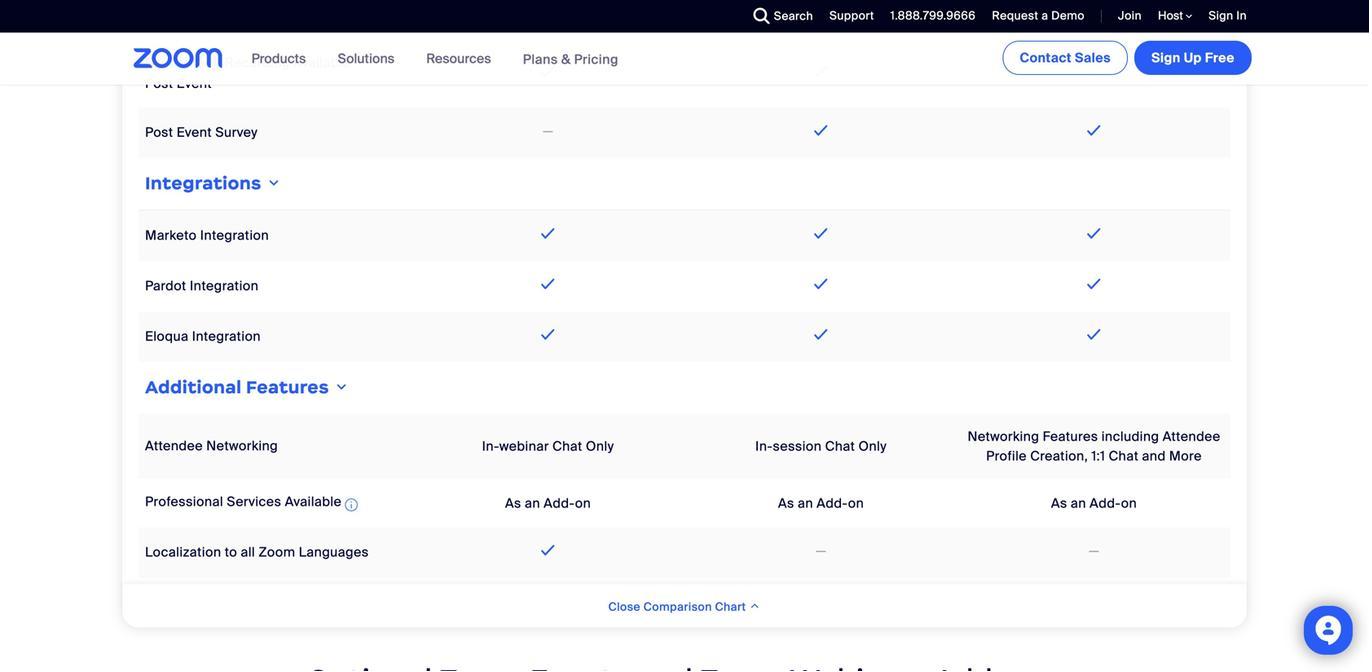 Task type: locate. For each thing, give the bounding box(es) containing it.
2 horizontal spatial not included image
[[1087, 542, 1102, 562]]

chat down including
[[1109, 448, 1139, 465]]

1 horizontal spatial not included image
[[813, 542, 829, 562]]

1 as from the left
[[505, 495, 522, 512]]

2 on from the left
[[848, 495, 864, 512]]

as an add-on down in-session chat only
[[778, 495, 864, 512]]

only right webinar
[[586, 438, 614, 455]]

creation,
[[1031, 448, 1088, 465]]

add-
[[544, 495, 575, 512], [817, 495, 848, 512], [1090, 495, 1122, 512]]

as down session
[[778, 495, 795, 512]]

as down creation,
[[1052, 495, 1068, 512]]

chat right webinar
[[553, 438, 583, 455]]

sign in link
[[1197, 0, 1256, 33], [1209, 8, 1247, 23]]

2 vertical spatial integration
[[192, 328, 261, 345]]

0 horizontal spatial attendee
[[145, 438, 203, 455]]

post event survey
[[145, 124, 258, 141]]

0 vertical spatial post
[[145, 75, 173, 92]]

right image inside additional features "cell"
[[333, 381, 350, 394]]

post inside on-demand recording available post event
[[145, 75, 173, 92]]

host
[[1159, 8, 1186, 23]]

1 horizontal spatial right image
[[333, 381, 350, 394]]

1 horizontal spatial an
[[798, 495, 814, 512]]

1 horizontal spatial on
[[848, 495, 864, 512]]

sign in
[[1209, 8, 1247, 23]]

marketo
[[145, 227, 197, 244]]

1 vertical spatial sign
[[1152, 49, 1181, 66]]

free
[[1206, 49, 1235, 66]]

1 horizontal spatial as
[[778, 495, 795, 512]]

pardot
[[145, 277, 186, 295]]

networking up professional services available
[[206, 438, 278, 455]]

event down the demand
[[177, 75, 212, 92]]

only
[[586, 438, 614, 455], [859, 438, 887, 455]]

event
[[177, 75, 212, 92], [177, 124, 212, 141]]

professional services available image
[[345, 496, 358, 515]]

0 horizontal spatial in-
[[482, 438, 500, 455]]

attendee inside networking features including attendee profile creation, 1:1 chat and more
[[1163, 428, 1221, 446]]

right image for integrations
[[266, 177, 282, 190]]

1 vertical spatial features
[[1043, 428, 1099, 446]]

2 in- from the left
[[756, 438, 773, 455]]

attendee up the more
[[1163, 428, 1221, 446]]

only for in-session chat only
[[859, 438, 887, 455]]

banner containing contact sales
[[114, 33, 1256, 86]]

as an add-on down in-webinar chat only
[[505, 495, 591, 512]]

2 event from the top
[[177, 124, 212, 141]]

eloqua integration
[[145, 328, 261, 345]]

networking features including attendee profile creation, 1:1 chat and more
[[968, 428, 1221, 465]]

sign inside 'sign up free' button
[[1152, 49, 1181, 66]]

1 horizontal spatial attendee
[[1163, 428, 1221, 446]]

chart
[[715, 600, 746, 615]]

1 horizontal spatial chat
[[825, 438, 855, 455]]

integration down marketo integration
[[190, 277, 259, 295]]

only right session
[[859, 438, 887, 455]]

cell up plans
[[412, 0, 685, 33]]

1 post from the top
[[145, 75, 173, 92]]

add- down in-session chat only
[[817, 495, 848, 512]]

in-webinar chat only
[[482, 438, 614, 455]]

1:1
[[1092, 448, 1106, 465]]

banner
[[114, 33, 1256, 86]]

contact
[[1020, 49, 1072, 66]]

0 horizontal spatial sign
[[1152, 49, 1181, 66]]

an
[[525, 495, 540, 512], [798, 495, 814, 512], [1071, 495, 1087, 512]]

0 horizontal spatial as
[[505, 495, 522, 512]]

0 horizontal spatial add-
[[544, 495, 575, 512]]

2 horizontal spatial as
[[1052, 495, 1068, 512]]

an down session
[[798, 495, 814, 512]]

integration up pardot integration
[[200, 227, 269, 244]]

resources
[[426, 50, 491, 67]]

1 horizontal spatial sign
[[1209, 8, 1234, 23]]

1 horizontal spatial only
[[859, 438, 887, 455]]

sign
[[1209, 8, 1234, 23], [1152, 49, 1181, 66]]

plans & pricing link
[[523, 51, 619, 68], [523, 51, 619, 68]]

2 horizontal spatial as an add-on
[[1052, 495, 1137, 512]]

sign up free button
[[1135, 41, 1252, 75]]

1.888.799.9666 button
[[879, 0, 980, 33], [891, 8, 976, 23]]

1 vertical spatial post
[[145, 124, 173, 141]]

request a demo
[[992, 8, 1085, 23]]

1 only from the left
[[586, 438, 614, 455]]

event left survey
[[177, 124, 212, 141]]

0 horizontal spatial chat
[[553, 438, 583, 455]]

integration up additional features
[[192, 328, 261, 345]]

plans
[[523, 51, 558, 68]]

integration for eloqua integration
[[192, 328, 261, 345]]

2 horizontal spatial on
[[1121, 495, 1137, 512]]

contact sales link
[[1003, 41, 1128, 75]]

as
[[505, 495, 522, 512], [778, 495, 795, 512], [1052, 495, 1068, 512]]

1 vertical spatial integration
[[190, 277, 259, 295]]

1 as an add-on from the left
[[505, 495, 591, 512]]

sign left up
[[1152, 49, 1181, 66]]

included image
[[1084, 2, 1105, 22], [1084, 121, 1105, 140], [1084, 224, 1105, 243], [537, 274, 559, 294], [1084, 274, 1105, 294], [811, 325, 832, 344], [1084, 325, 1105, 344], [537, 541, 559, 561]]

1 vertical spatial right image
[[333, 381, 350, 394]]

features for networking
[[1043, 428, 1099, 446]]

attendee
[[1163, 428, 1221, 446], [145, 438, 203, 455]]

0 horizontal spatial features
[[246, 377, 329, 399]]

right image
[[266, 177, 282, 190], [333, 381, 350, 394]]

sign left in
[[1209, 8, 1234, 23]]

on down including
[[1121, 495, 1137, 512]]

1 vertical spatial available
[[285, 494, 342, 511]]

sign for sign in
[[1209, 8, 1234, 23]]

included image
[[811, 2, 832, 22], [537, 62, 559, 81], [811, 62, 832, 81], [1084, 62, 1105, 81], [811, 121, 832, 140], [537, 224, 559, 243], [811, 224, 832, 243], [811, 274, 832, 294], [537, 325, 559, 344]]

only for in-webinar chat only
[[586, 438, 614, 455]]

1 event from the top
[[177, 75, 212, 92]]

1 horizontal spatial add-
[[817, 495, 848, 512]]

post down 'on-'
[[145, 75, 173, 92]]

right image inside integrations cell
[[266, 177, 282, 190]]

networking up profile
[[968, 428, 1040, 446]]

products button
[[252, 33, 313, 85]]

1 vertical spatial event
[[177, 124, 212, 141]]

cell up products
[[139, 0, 412, 40]]

0 horizontal spatial an
[[525, 495, 540, 512]]

localization to all zoom languages
[[145, 544, 369, 561]]

0 vertical spatial sign
[[1209, 8, 1234, 23]]

0 horizontal spatial only
[[586, 438, 614, 455]]

as down webinar
[[505, 495, 522, 512]]

available
[[294, 54, 350, 71], [285, 494, 342, 511]]

event inside on-demand recording available post event
[[177, 75, 212, 92]]

attendee up "professional"
[[145, 438, 203, 455]]

3 as from the left
[[1052, 495, 1068, 512]]

chat for session
[[825, 438, 855, 455]]

1 horizontal spatial in-
[[756, 438, 773, 455]]

recording
[[225, 54, 290, 71]]

0 horizontal spatial as an add-on
[[505, 495, 591, 512]]

integration
[[200, 227, 269, 244], [190, 277, 259, 295], [192, 328, 261, 345]]

solutions button
[[338, 33, 402, 85]]

cell
[[139, 0, 412, 40], [412, 0, 685, 33]]

0 horizontal spatial networking
[[206, 438, 278, 455]]

an down webinar
[[525, 495, 540, 512]]

features
[[246, 377, 329, 399], [1043, 428, 1099, 446]]

integrations cell
[[139, 165, 1231, 203]]

available left professional services available image
[[285, 494, 342, 511]]

1 horizontal spatial features
[[1043, 428, 1099, 446]]

0 vertical spatial integration
[[200, 227, 269, 244]]

0 vertical spatial features
[[246, 377, 329, 399]]

features inside additional features "cell"
[[246, 377, 329, 399]]

in-
[[482, 438, 500, 455], [756, 438, 773, 455]]

on down in-webinar chat only
[[575, 495, 591, 512]]

an down creation,
[[1071, 495, 1087, 512]]

meetings navigation
[[1000, 33, 1256, 78]]

0 horizontal spatial on
[[575, 495, 591, 512]]

survey
[[215, 124, 258, 141]]

request a demo link
[[980, 0, 1089, 33], [992, 8, 1085, 23]]

comparison
[[644, 600, 712, 615]]

sales
[[1075, 49, 1111, 66]]

0 vertical spatial right image
[[266, 177, 282, 190]]

post up integrations
[[145, 124, 173, 141]]

and
[[1143, 448, 1166, 465]]

in- for session
[[756, 438, 773, 455]]

2 only from the left
[[859, 438, 887, 455]]

0 vertical spatial event
[[177, 75, 212, 92]]

marketo integration
[[145, 227, 269, 244]]

networking
[[968, 428, 1040, 446], [206, 438, 278, 455]]

0 vertical spatial available
[[294, 54, 350, 71]]

as an add-on
[[505, 495, 591, 512], [778, 495, 864, 512], [1052, 495, 1137, 512]]

in
[[1237, 8, 1247, 23]]

add- down 1:1
[[1090, 495, 1122, 512]]

1 horizontal spatial as an add-on
[[778, 495, 864, 512]]

as an add-on down 1:1
[[1052, 495, 1137, 512]]

0 horizontal spatial right image
[[266, 177, 282, 190]]

3 an from the left
[[1071, 495, 1087, 512]]

post
[[145, 75, 173, 92], [145, 124, 173, 141]]

chat
[[553, 438, 583, 455], [825, 438, 855, 455], [1109, 448, 1139, 465]]

including
[[1102, 428, 1160, 446]]

support link
[[818, 0, 879, 33], [830, 8, 875, 23]]

join link
[[1106, 0, 1146, 33], [1119, 8, 1142, 23]]

2 horizontal spatial an
[[1071, 495, 1087, 512]]

2 add- from the left
[[817, 495, 848, 512]]

chat right session
[[825, 438, 855, 455]]

close comparison chart
[[609, 600, 749, 615]]

available inside on-demand recording available post event
[[294, 54, 350, 71]]

features inside networking features including attendee profile creation, 1:1 chat and more
[[1043, 428, 1099, 446]]

on down in-session chat only
[[848, 495, 864, 512]]

1 in- from the left
[[482, 438, 500, 455]]

services
[[227, 494, 282, 511]]

0 horizontal spatial not included image
[[540, 122, 556, 141]]

on
[[575, 495, 591, 512], [848, 495, 864, 512], [1121, 495, 1137, 512]]

add- down in-webinar chat only
[[544, 495, 575, 512]]

2 horizontal spatial chat
[[1109, 448, 1139, 465]]

all
[[241, 544, 255, 561]]

professional services available application
[[145, 494, 361, 515]]

2 horizontal spatial add-
[[1090, 495, 1122, 512]]

not included image
[[540, 122, 556, 141], [813, 542, 829, 562], [1087, 542, 1102, 562]]

1 horizontal spatial networking
[[968, 428, 1040, 446]]

available right recording
[[294, 54, 350, 71]]



Task type: describe. For each thing, give the bounding box(es) containing it.
product information navigation
[[239, 33, 631, 86]]

search
[[774, 9, 814, 24]]

up
[[1184, 49, 1202, 66]]

2 as an add-on from the left
[[778, 495, 864, 512]]

networking inside networking features including attendee profile creation, 1:1 chat and more
[[968, 428, 1040, 446]]

plans & pricing
[[523, 51, 619, 68]]

languages
[[299, 544, 369, 561]]

to
[[225, 544, 237, 561]]

attendee networking
[[145, 438, 278, 455]]

zoom logo image
[[134, 48, 223, 68]]

&
[[561, 51, 571, 68]]

close
[[609, 600, 641, 615]]

additional features
[[145, 377, 329, 399]]

chat inside networking features including attendee profile creation, 1:1 chat and more
[[1109, 448, 1139, 465]]

3 as an add-on from the left
[[1052, 495, 1137, 512]]

resources button
[[426, 33, 499, 85]]

solutions
[[338, 50, 395, 67]]

3 add- from the left
[[1090, 495, 1122, 512]]

2 cell from the left
[[412, 0, 685, 33]]

join
[[1119, 8, 1142, 23]]

profile
[[987, 448, 1027, 465]]

support
[[830, 8, 875, 23]]

products
[[252, 50, 306, 67]]

request
[[992, 8, 1039, 23]]

integration for pardot integration
[[190, 277, 259, 295]]

chat for webinar
[[553, 438, 583, 455]]

demand
[[169, 54, 221, 71]]

features for additional
[[246, 377, 329, 399]]

2 as from the left
[[778, 495, 795, 512]]

2 an from the left
[[798, 495, 814, 512]]

professional services available
[[145, 494, 342, 511]]

3 on from the left
[[1121, 495, 1137, 512]]

localization
[[145, 544, 221, 561]]

in- for webinar
[[482, 438, 500, 455]]

1 on from the left
[[575, 495, 591, 512]]

join link left host
[[1106, 0, 1146, 33]]

a
[[1042, 8, 1049, 23]]

host button
[[1159, 8, 1193, 24]]

in-session chat only
[[756, 438, 887, 455]]

search button
[[742, 0, 818, 33]]

pricing
[[574, 51, 619, 68]]

join link up meetings 'navigation'
[[1119, 8, 1142, 23]]

1 an from the left
[[525, 495, 540, 512]]

sign up free
[[1152, 49, 1235, 66]]

integration for marketo integration
[[200, 227, 269, 244]]

integrations
[[145, 172, 262, 194]]

1 cell from the left
[[139, 0, 412, 40]]

professional
[[145, 494, 223, 511]]

1.888.799.9666
[[891, 8, 976, 23]]

on-demand recording available post event
[[145, 54, 350, 92]]

2 post from the top
[[145, 124, 173, 141]]

session
[[773, 438, 822, 455]]

zoom
[[259, 544, 295, 561]]

contact sales
[[1020, 49, 1111, 66]]

sign for sign up free
[[1152, 49, 1181, 66]]

right image for additional features
[[333, 381, 350, 394]]

available inside application
[[285, 494, 342, 511]]

1 add- from the left
[[544, 495, 575, 512]]

webinar
[[500, 438, 549, 455]]

demo
[[1052, 8, 1085, 23]]

pardot integration
[[145, 277, 259, 295]]

eloqua
[[145, 328, 189, 345]]

more
[[1170, 448, 1202, 465]]

additional
[[145, 377, 242, 399]]

additional features cell
[[139, 369, 1231, 408]]

on-
[[145, 54, 169, 71]]



Task type: vqa. For each thing, say whether or not it's contained in the screenshot.
Personal Menu menu
no



